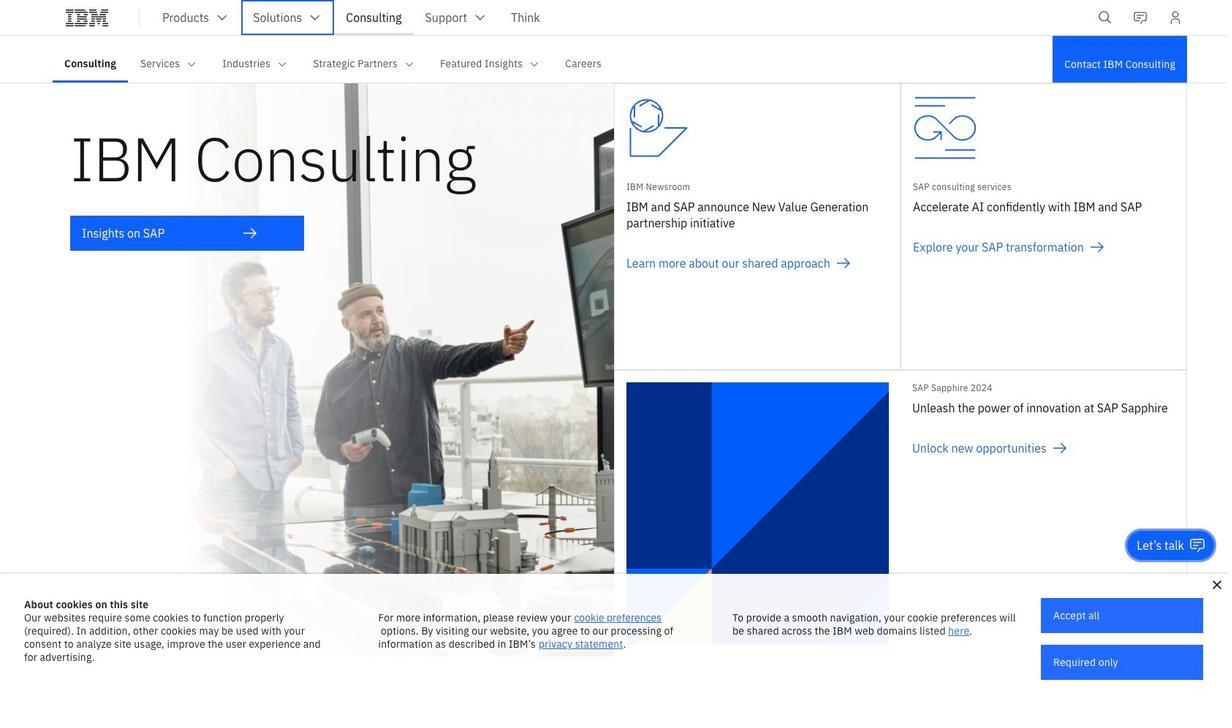 Task type: vqa. For each thing, say whether or not it's contained in the screenshot.
Your privacy choices element
no



Task type: describe. For each thing, give the bounding box(es) containing it.
let's talk element
[[1137, 537, 1185, 554]]



